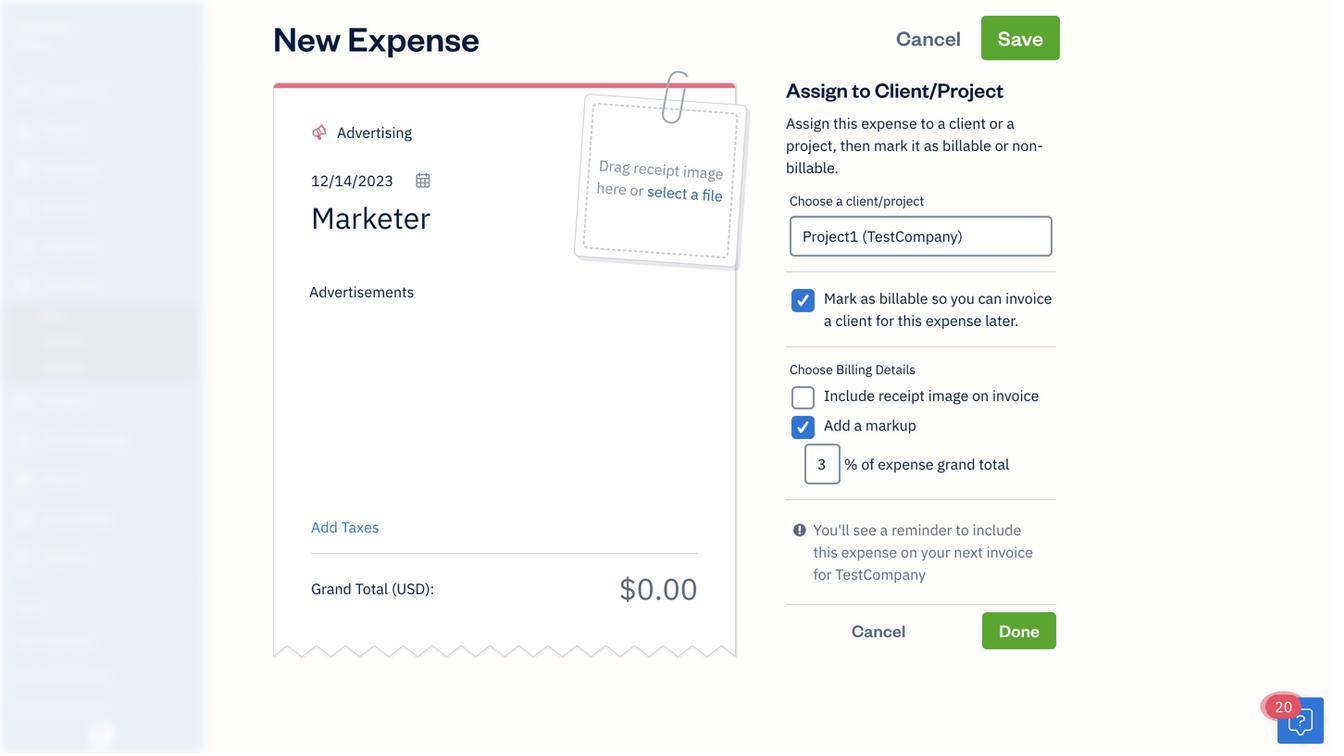Task type: vqa. For each thing, say whether or not it's contained in the screenshot.
27
no



Task type: locate. For each thing, give the bounding box(es) containing it.
1 vertical spatial invoice
[[993, 386, 1040, 405]]

1 vertical spatial assign
[[786, 113, 830, 133]]

choose left billing
[[790, 361, 833, 378]]

receipt for include receipt image on invoice
[[879, 386, 925, 405]]

0 horizontal spatial on
[[901, 542, 918, 562]]

expense down see
[[842, 542, 898, 562]]

1 vertical spatial choose
[[790, 361, 833, 378]]

a
[[938, 113, 946, 133], [1007, 113, 1015, 133], [690, 184, 700, 204], [837, 192, 843, 209], [824, 311, 832, 330], [855, 415, 862, 435], [881, 520, 888, 540]]

choose a client/project element
[[786, 179, 1057, 272]]

as right mark
[[861, 289, 876, 308]]

new expense
[[273, 16, 480, 60]]

add taxes button
[[311, 516, 379, 538]]

markup
[[866, 415, 917, 435]]

to
[[853, 76, 871, 103], [921, 113, 935, 133], [956, 520, 970, 540]]

add for add a markup
[[824, 415, 851, 435]]

apps link
[[5, 591, 198, 623]]

a left the 'file'
[[690, 184, 700, 204]]

on down reminder
[[901, 542, 918, 562]]

of
[[862, 454, 875, 474]]

0 horizontal spatial billable
[[880, 289, 929, 308]]

0 vertical spatial this
[[834, 113, 858, 133]]

invoice
[[1006, 289, 1053, 308], [993, 386, 1040, 405], [987, 542, 1034, 562]]

for
[[876, 311, 895, 330], [814, 565, 832, 584]]

or down the client/project
[[990, 113, 1004, 133]]

cancel button down the testcompany
[[786, 612, 972, 649]]

2 vertical spatial invoice
[[987, 542, 1034, 562]]

for down you'll
[[814, 565, 832, 584]]

choose for choose a client/project
[[790, 192, 833, 209]]

2 horizontal spatial to
[[956, 520, 970, 540]]

as inside assign this expense to a client or a project, then mark it as billable or non- billable.
[[924, 136, 939, 155]]

add
[[824, 415, 851, 435], [311, 517, 338, 537]]

client image
[[12, 121, 34, 140]]

0 vertical spatial invoice
[[1006, 289, 1053, 308]]

can
[[979, 289, 1003, 308]]

1 vertical spatial billable
[[880, 289, 929, 308]]

0 vertical spatial to
[[853, 76, 871, 103]]

image up the 'file'
[[683, 161, 724, 184]]

1 horizontal spatial to
[[921, 113, 935, 133]]

invoice up total
[[993, 386, 1040, 405]]

items
[[14, 667, 43, 683]]

expense right of
[[878, 454, 934, 474]]

team members link
[[5, 625, 198, 658]]

it
[[912, 136, 921, 155]]

to inside assign this expense to a client or a project, then mark it as billable or non- billable.
[[921, 113, 935, 133]]

1 horizontal spatial billable
[[943, 136, 992, 155]]

to up next
[[956, 520, 970, 540]]

1 horizontal spatial as
[[924, 136, 939, 155]]

see
[[854, 520, 877, 540]]

client down the client/project
[[950, 113, 987, 133]]

add left taxes
[[311, 517, 338, 537]]

reminder
[[892, 520, 953, 540]]

file
[[702, 185, 724, 206]]

add inside dropdown button
[[311, 517, 338, 537]]

client inside assign this expense to a client or a project, then mark it as billable or non- billable.
[[950, 113, 987, 133]]

expense down you
[[926, 311, 982, 330]]

this up details
[[898, 311, 923, 330]]

1 vertical spatial receipt
[[879, 386, 925, 405]]

0 vertical spatial as
[[924, 136, 939, 155]]

1 horizontal spatial on
[[973, 386, 989, 405]]

1 vertical spatial to
[[921, 113, 935, 133]]

bank connections link
[[5, 694, 198, 726]]

a down 'include'
[[855, 415, 862, 435]]

1 horizontal spatial add
[[824, 415, 851, 435]]

1 horizontal spatial client
[[950, 113, 987, 133]]

done
[[1000, 620, 1040, 641]]

1 assign from the top
[[786, 76, 849, 103]]

mark
[[874, 136, 908, 155]]

0 vertical spatial on
[[973, 386, 989, 405]]

0 horizontal spatial client
[[836, 311, 873, 330]]

grand
[[311, 579, 352, 598]]

expense
[[348, 16, 480, 60]]

receipt down details
[[879, 386, 925, 405]]

non-
[[1013, 136, 1044, 155]]

0 vertical spatial billable
[[943, 136, 992, 155]]

choose down "billable."
[[790, 192, 833, 209]]

members
[[45, 633, 95, 648]]

billable right it
[[943, 136, 992, 155]]

as right it
[[924, 136, 939, 155]]

here
[[596, 178, 628, 199]]

choose
[[790, 192, 833, 209], [790, 361, 833, 378]]

cancel down the testcompany
[[852, 620, 906, 641]]

timer image
[[12, 432, 34, 450]]

2 assign from the top
[[786, 113, 830, 133]]

1 vertical spatial as
[[861, 289, 876, 308]]

1 vertical spatial on
[[901, 542, 918, 562]]

a right see
[[881, 520, 888, 540]]

billable
[[943, 136, 992, 155], [880, 289, 929, 308]]

1 vertical spatial or
[[995, 136, 1009, 155]]

0 horizontal spatial image
[[683, 161, 724, 184]]

total
[[355, 579, 388, 598]]

chart image
[[12, 509, 34, 528]]

image up grand
[[929, 386, 969, 405]]

client down mark
[[836, 311, 873, 330]]

0 vertical spatial assign
[[786, 76, 849, 103]]

you
[[951, 289, 975, 308]]

0 horizontal spatial for
[[814, 565, 832, 584]]

0 vertical spatial client
[[950, 113, 987, 133]]

a down the client/project
[[938, 113, 946, 133]]

then
[[841, 136, 871, 155]]

and
[[45, 667, 64, 683]]

expense up mark
[[862, 113, 918, 133]]

on
[[973, 386, 989, 405], [901, 542, 918, 562]]

image for drag receipt image here or
[[683, 161, 724, 184]]

receipt inside choose billing details element
[[879, 386, 925, 405]]

0 vertical spatial image
[[683, 161, 724, 184]]

invoice inside mark as billable so you can invoice a client for this expense later.
[[1006, 289, 1053, 308]]

2 vertical spatial this
[[814, 542, 838, 562]]

0 vertical spatial for
[[876, 311, 895, 330]]

receipt up select
[[633, 158, 681, 181]]

cancel button
[[880, 16, 978, 60], [786, 612, 972, 649]]

apps
[[14, 599, 41, 614]]

choose for choose billing details
[[790, 361, 833, 378]]

or left non-
[[995, 136, 1009, 155]]

Merchant text field
[[311, 199, 564, 236]]

select a file
[[647, 181, 724, 206]]

freshbooks image
[[87, 723, 117, 746]]

this down you'll
[[814, 542, 838, 562]]

client
[[950, 113, 987, 133], [836, 311, 873, 330]]

add inside choose billing details element
[[824, 415, 851, 435]]

20 button
[[1266, 695, 1325, 744]]

as
[[924, 136, 939, 155], [861, 289, 876, 308]]

check image
[[795, 291, 812, 309]]

cancel
[[897, 25, 962, 51], [852, 620, 906, 641]]

1 vertical spatial for
[[814, 565, 832, 584]]

for inside mark as billable so you can invoice a client for this expense later.
[[876, 311, 895, 330]]

or
[[990, 113, 1004, 133], [995, 136, 1009, 155], [630, 180, 645, 200]]

to up then in the top right of the page
[[853, 76, 871, 103]]

1 vertical spatial image
[[929, 386, 969, 405]]

done button
[[983, 612, 1057, 649]]

include receipt image on invoice
[[824, 386, 1040, 405]]

this up then in the top right of the page
[[834, 113, 858, 133]]

add for add taxes
[[311, 517, 338, 537]]

for up details
[[876, 311, 895, 330]]

expense inside you'll see a reminder to include this expense on your next invoice for testcompany
[[842, 542, 898, 562]]

image
[[683, 161, 724, 184], [929, 386, 969, 405]]

client/project
[[847, 192, 925, 209]]

invoice down "include"
[[987, 542, 1034, 562]]

0 horizontal spatial add
[[311, 517, 338, 537]]

cancel button up the client/project
[[880, 16, 978, 60]]

a down "billable."
[[837, 192, 843, 209]]

bank connections
[[14, 702, 109, 717]]

expense
[[862, 113, 918, 133], [926, 311, 982, 330], [878, 454, 934, 474], [842, 542, 898, 562]]

invoice up later.
[[1006, 289, 1053, 308]]

a up non-
[[1007, 113, 1015, 133]]

1 horizontal spatial receipt
[[879, 386, 925, 405]]

assign
[[786, 76, 849, 103], [786, 113, 830, 133]]

0 vertical spatial add
[[824, 415, 851, 435]]

on up total
[[973, 386, 989, 405]]

image inside drag receipt image here or
[[683, 161, 724, 184]]

billable left so
[[880, 289, 929, 308]]

assign inside assign this expense to a client or a project, then mark it as billable or non- billable.
[[786, 113, 830, 133]]

image inside choose billing details element
[[929, 386, 969, 405]]

as inside mark as billable so you can invoice a client for this expense later.
[[861, 289, 876, 308]]

2 choose from the top
[[790, 361, 833, 378]]

1 vertical spatial add
[[311, 517, 338, 537]]

20
[[1275, 697, 1293, 716]]

2 vertical spatial or
[[630, 180, 645, 200]]

receipt inside drag receipt image here or
[[633, 158, 681, 181]]

cancel up the client/project
[[897, 25, 962, 51]]

a inside select a file
[[690, 184, 700, 204]]

1 vertical spatial client
[[836, 311, 873, 330]]

a down mark
[[824, 311, 832, 330]]

1 choose from the top
[[790, 192, 833, 209]]

Category text field
[[337, 121, 496, 144]]

billing
[[837, 361, 873, 378]]

1 vertical spatial this
[[898, 311, 923, 330]]

2 vertical spatial to
[[956, 520, 970, 540]]

1 vertical spatial cancel
[[852, 620, 906, 641]]

or right here on the left top
[[630, 180, 645, 200]]

items and services link
[[5, 660, 198, 692]]

Date in MM/DD/YYYY format text field
[[311, 171, 432, 190]]

1 horizontal spatial image
[[929, 386, 969, 405]]

on inside choose billing details element
[[973, 386, 989, 405]]

add down 'include'
[[824, 415, 851, 435]]

items and services
[[14, 667, 112, 683]]

0 vertical spatial receipt
[[633, 158, 681, 181]]

Description text field
[[302, 281, 689, 503]]

receipt
[[633, 158, 681, 181], [879, 386, 925, 405]]

you'll
[[814, 520, 850, 540]]

a inside you'll see a reminder to include this expense on your next invoice for testcompany
[[881, 520, 888, 540]]

project,
[[786, 136, 837, 155]]

0 horizontal spatial as
[[861, 289, 876, 308]]

to down the client/project
[[921, 113, 935, 133]]

0 vertical spatial choose
[[790, 192, 833, 209]]

exclamationcircle image
[[794, 519, 807, 541]]

1 horizontal spatial for
[[876, 311, 895, 330]]

mark
[[824, 289, 858, 308]]

0 horizontal spatial receipt
[[633, 158, 681, 181]]

next
[[954, 542, 984, 562]]

usd
[[397, 579, 425, 598]]

0 vertical spatial cancel button
[[880, 16, 978, 60]]

this
[[834, 113, 858, 133], [898, 311, 923, 330], [814, 542, 838, 562]]

bank
[[14, 702, 41, 717]]



Task type: describe. For each thing, give the bounding box(es) containing it.
later.
[[986, 311, 1019, 330]]

add taxes
[[311, 517, 379, 537]]

main element
[[0, 0, 250, 753]]

details
[[876, 361, 916, 378]]

0 text field
[[805, 444, 841, 484]]

drag receipt image here or
[[596, 155, 724, 200]]

grand total ( usd ):
[[311, 579, 435, 598]]

so
[[932, 289, 948, 308]]

invoice inside choose billing details element
[[993, 386, 1040, 405]]

include
[[824, 386, 875, 405]]

total
[[979, 454, 1010, 474]]

expense image
[[12, 277, 34, 295]]

0 vertical spatial cancel
[[897, 25, 962, 51]]

save button
[[982, 16, 1061, 60]]

receipt for drag receipt image here or
[[633, 158, 681, 181]]

billable inside assign this expense to a client or a project, then mark it as billable or non- billable.
[[943, 136, 992, 155]]

taxes
[[341, 517, 379, 537]]

% of expense grand total
[[845, 454, 1010, 474]]

a inside mark as billable so you can invoice a client for this expense later.
[[824, 311, 832, 330]]

or inside drag receipt image here or
[[630, 180, 645, 200]]

team
[[14, 633, 43, 648]]

Add a client or project text field
[[792, 218, 1051, 255]]

0 horizontal spatial to
[[853, 76, 871, 103]]

1 vertical spatial cancel button
[[786, 612, 972, 649]]

include
[[973, 520, 1022, 540]]

on inside you'll see a reminder to include this expense on your next invoice for testcompany
[[901, 542, 918, 562]]

assign for assign to client/project
[[786, 76, 849, 103]]

expense inside mark as billable so you can invoice a client for this expense later.
[[926, 311, 982, 330]]

drag
[[599, 155, 631, 177]]

choose a client/project
[[790, 192, 925, 209]]

(
[[392, 579, 397, 598]]

report image
[[12, 548, 34, 567]]

billable inside mark as billable so you can invoice a client for this expense later.
[[880, 289, 929, 308]]

payment image
[[12, 238, 34, 257]]

to inside you'll see a reminder to include this expense on your next invoice for testcompany
[[956, 520, 970, 540]]

assign this expense to a client or a project, then mark it as billable or non- billable.
[[786, 113, 1044, 177]]

):
[[425, 579, 435, 598]]

assign for assign this expense to a client or a project, then mark it as billable or non- billable.
[[786, 113, 830, 133]]

new
[[273, 16, 341, 60]]

this inside you'll see a reminder to include this expense on your next invoice for testcompany
[[814, 542, 838, 562]]

grand
[[938, 454, 976, 474]]

Amount (USD) text field
[[619, 569, 698, 608]]

check image
[[795, 418, 812, 436]]

save
[[998, 25, 1044, 51]]

select
[[647, 181, 688, 203]]

expense inside choose billing details element
[[878, 454, 934, 474]]

services
[[67, 667, 112, 683]]

connections
[[43, 702, 109, 717]]

%
[[845, 454, 858, 474]]

0 vertical spatial or
[[990, 113, 1004, 133]]

estimate image
[[12, 160, 34, 179]]

testcompany
[[836, 565, 926, 584]]

assign to client/project
[[786, 76, 1004, 103]]

team members
[[14, 633, 95, 648]]

add a markup
[[824, 415, 917, 435]]

company
[[15, 17, 72, 35]]

resource center badge image
[[1278, 697, 1325, 744]]

billable.
[[786, 158, 839, 177]]

company owner
[[15, 17, 72, 52]]

dashboard image
[[12, 82, 34, 101]]

choose billing details element
[[786, 347, 1057, 500]]

choose billing details
[[790, 361, 916, 378]]

money image
[[12, 471, 34, 489]]

client/project
[[875, 76, 1004, 103]]

image for include receipt image on invoice
[[929, 386, 969, 405]]

expense inside assign this expense to a client or a project, then mark it as billable or non- billable.
[[862, 113, 918, 133]]

you'll see a reminder to include this expense on your next invoice for testcompany
[[814, 520, 1034, 584]]

for inside you'll see a reminder to include this expense on your next invoice for testcompany
[[814, 565, 832, 584]]

invoice image
[[12, 199, 34, 218]]

this inside mark as billable so you can invoice a client for this expense later.
[[898, 311, 923, 330]]

mark as billable so you can invoice a client for this expense later.
[[824, 289, 1053, 330]]

owner
[[15, 37, 52, 52]]

this inside assign this expense to a client or a project, then mark it as billable or non- billable.
[[834, 113, 858, 133]]

project image
[[12, 393, 34, 411]]

select a file button
[[647, 180, 724, 207]]

invoice inside you'll see a reminder to include this expense on your next invoice for testcompany
[[987, 542, 1034, 562]]

client inside mark as billable so you can invoice a client for this expense later.
[[836, 311, 873, 330]]

your
[[921, 542, 951, 562]]



